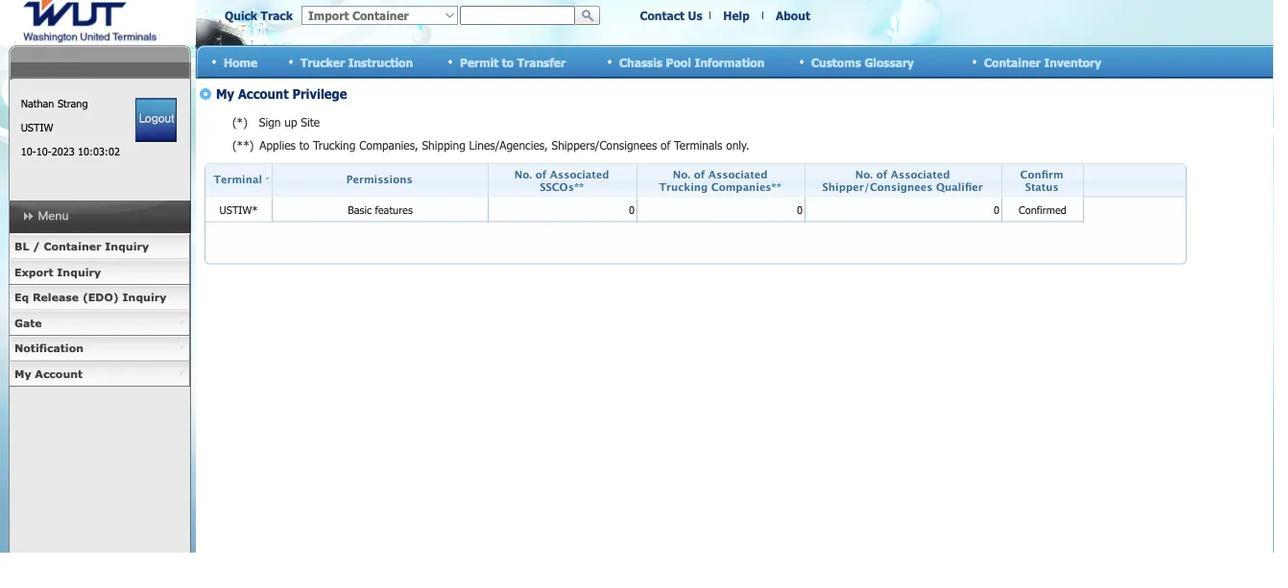 Task type: describe. For each thing, give the bounding box(es) containing it.
customs
[[811, 55, 861, 69]]

my account link
[[9, 362, 190, 387]]

my account
[[14, 367, 83, 380]]

track
[[261, 8, 293, 22]]

help
[[723, 8, 750, 22]]

notification link
[[9, 336, 190, 362]]

1 vertical spatial container
[[44, 240, 101, 253]]

trucker instruction
[[301, 55, 413, 69]]

customs glossary
[[811, 55, 914, 69]]

contact us
[[640, 8, 703, 22]]

eq release (edo) inquiry link
[[9, 285, 190, 311]]

export
[[14, 266, 53, 278]]

bl / container inquiry
[[14, 240, 149, 253]]

/
[[33, 240, 40, 253]]

information
[[695, 55, 765, 69]]

us
[[688, 8, 703, 22]]

glossary
[[865, 55, 914, 69]]

contact
[[640, 8, 685, 22]]

notification
[[14, 342, 84, 355]]

account
[[35, 367, 83, 380]]

gate link
[[9, 311, 190, 336]]

1 vertical spatial inquiry
[[57, 266, 101, 278]]

quick
[[225, 8, 257, 22]]

export inquiry
[[14, 266, 101, 278]]

my
[[14, 367, 31, 380]]

release
[[33, 291, 79, 304]]

eq
[[14, 291, 29, 304]]

2 10- from the left
[[36, 145, 52, 158]]

bl
[[14, 240, 29, 253]]



Task type: locate. For each thing, give the bounding box(es) containing it.
10-10-2023 10:03:02
[[21, 145, 120, 158]]

nathan
[[21, 97, 54, 110]]

inquiry right (edo)
[[123, 291, 166, 304]]

export inquiry link
[[9, 260, 190, 285]]

to
[[502, 55, 514, 69]]

(edo)
[[82, 291, 119, 304]]

inquiry up export inquiry link
[[105, 240, 149, 253]]

home
[[224, 55, 258, 69]]

container up export inquiry
[[44, 240, 101, 253]]

inquiry for (edo)
[[123, 291, 166, 304]]

gate
[[14, 316, 42, 329]]

bl / container inquiry link
[[9, 234, 190, 260]]

permit
[[460, 55, 499, 69]]

quick track
[[225, 8, 293, 22]]

inquiry down bl / container inquiry
[[57, 266, 101, 278]]

ustiw
[[21, 121, 53, 134]]

permit to transfer
[[460, 55, 566, 69]]

pool
[[666, 55, 691, 69]]

inquiry for container
[[105, 240, 149, 253]]

None text field
[[460, 6, 575, 25]]

container left inventory
[[984, 55, 1041, 69]]

nathan strang
[[21, 97, 88, 110]]

about link
[[776, 8, 810, 22]]

2 vertical spatial inquiry
[[123, 291, 166, 304]]

inquiry
[[105, 240, 149, 253], [57, 266, 101, 278], [123, 291, 166, 304]]

10:03:02
[[78, 145, 120, 158]]

chassis pool information
[[619, 55, 765, 69]]

0 vertical spatial inquiry
[[105, 240, 149, 253]]

about
[[776, 8, 810, 22]]

contact us link
[[640, 8, 703, 22]]

trucker
[[301, 55, 345, 69]]

chassis
[[619, 55, 663, 69]]

login image
[[136, 98, 177, 142]]

instruction
[[348, 55, 413, 69]]

0 horizontal spatial container
[[44, 240, 101, 253]]

container inventory
[[984, 55, 1102, 69]]

help link
[[723, 8, 750, 22]]

0 vertical spatial container
[[984, 55, 1041, 69]]

container
[[984, 55, 1041, 69], [44, 240, 101, 253]]

eq release (edo) inquiry
[[14, 291, 166, 304]]

inventory
[[1044, 55, 1102, 69]]

2023
[[52, 145, 75, 158]]

10-
[[21, 145, 36, 158], [36, 145, 52, 158]]

1 horizontal spatial container
[[984, 55, 1041, 69]]

transfer
[[517, 55, 566, 69]]

strang
[[58, 97, 88, 110]]

1 10- from the left
[[21, 145, 36, 158]]



Task type: vqa. For each thing, say whether or not it's contained in the screenshot.
Instruction
yes



